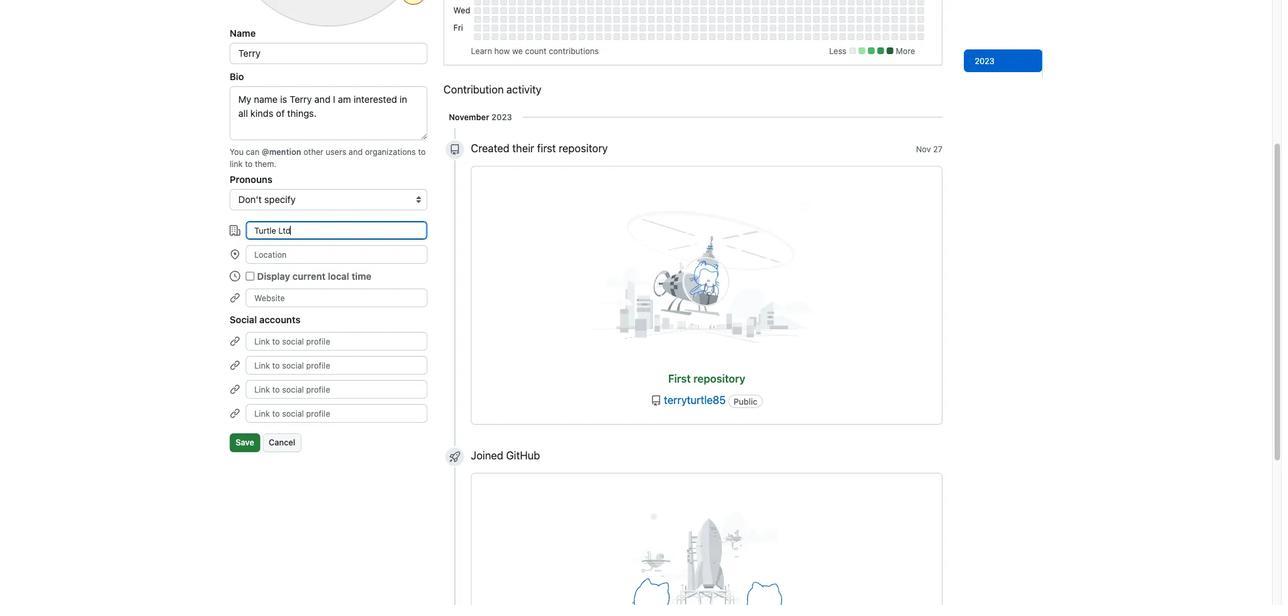 Task type: describe. For each thing, give the bounding box(es) containing it.
link to social profile text field for fourth social account icon from the bottom
[[246, 332, 428, 351]]

local
[[328, 271, 349, 282]]

november 2023
[[449, 112, 512, 122]]

clock image
[[230, 271, 240, 282]]

fri
[[454, 23, 463, 32]]

created
[[471, 142, 510, 155]]

more
[[896, 46, 915, 55]]

learn how we count contributions
[[471, 46, 599, 55]]

rocket image
[[450, 452, 460, 463]]

other
[[304, 147, 324, 156]]

contribution
[[444, 83, 504, 96]]

how
[[494, 46, 510, 55]]

their
[[512, 142, 534, 155]]

link to social profile text field for third social account icon from the bottom
[[246, 356, 428, 375]]

joined
[[471, 449, 503, 462]]

accounts
[[259, 314, 301, 325]]

Name field
[[230, 43, 428, 64]]

social accounts
[[230, 314, 301, 325]]

learn
[[471, 46, 492, 55]]

nov 27 link
[[916, 143, 943, 155]]

link image
[[230, 293, 240, 304]]

1 horizontal spatial 2023
[[975, 56, 995, 66]]

contributions
[[549, 46, 599, 55]]

link to social profile text field for 3rd social account icon from the top of the page
[[246, 380, 428, 399]]

count
[[525, 46, 547, 55]]

joined github! image
[[540, 485, 874, 606]]

created their first repository
[[471, 142, 608, 155]]

github
[[506, 449, 540, 462]]

3 social account image from the top
[[230, 384, 240, 395]]

2023 link
[[964, 49, 1043, 72]]

link
[[230, 159, 243, 168]]

organization image
[[230, 225, 240, 236]]

congratulations on your first repository! image
[[540, 177, 874, 378]]

display current local time
[[257, 271, 372, 282]]

repo image
[[450, 144, 460, 155]]

terryturtle85 link
[[664, 392, 726, 408]]

activity
[[507, 83, 542, 96]]

joined github
[[471, 449, 540, 462]]

public
[[734, 397, 758, 407]]

1 vertical spatial repository
[[693, 373, 745, 385]]

we
[[512, 46, 523, 55]]

contribution activity
[[444, 83, 542, 96]]



Task type: locate. For each thing, give the bounding box(es) containing it.
repository right first
[[559, 142, 608, 155]]

you
[[230, 147, 244, 156]]

repository up terryturtle85
[[693, 373, 745, 385]]

social
[[230, 314, 257, 325]]

nov 27
[[916, 145, 943, 154]]

less
[[829, 46, 847, 55]]

1 vertical spatial link to social profile text field
[[246, 356, 428, 375]]

Company field
[[246, 221, 428, 240]]

Bio text field
[[230, 86, 428, 140]]

2 link to social profile text field from the top
[[246, 404, 428, 423]]

first
[[537, 142, 556, 155]]

0 vertical spatial link to social profile text field
[[246, 380, 428, 399]]

2 social account image from the top
[[230, 360, 240, 371]]

repository
[[559, 142, 608, 155], [693, 373, 745, 385]]

1 horizontal spatial to
[[418, 147, 426, 156]]

cancel
[[269, 438, 295, 448]]

0 horizontal spatial repository
[[559, 142, 608, 155]]

link to social profile text field for first social account icon from the bottom
[[246, 404, 428, 423]]

save button
[[230, 434, 260, 453]]

to right link on the top of the page
[[245, 159, 253, 168]]

0 vertical spatial 2023
[[975, 56, 995, 66]]

1 vertical spatial to
[[245, 159, 253, 168]]

1 horizontal spatial repository
[[693, 373, 745, 385]]

current
[[293, 271, 326, 282]]

Display current local time checkbox
[[246, 272, 254, 281]]

cancel button
[[263, 434, 301, 453]]

bio
[[230, 71, 244, 82]]

1 vertical spatial 2023
[[491, 112, 512, 122]]

1 vertical spatial link to social profile text field
[[246, 404, 428, 423]]

you can @mention
[[230, 147, 301, 156]]

and
[[349, 147, 363, 156]]

display
[[257, 271, 290, 282]]

this repository is public image
[[651, 396, 662, 406]]

users
[[326, 147, 346, 156]]

save
[[236, 438, 254, 448]]

Location field
[[246, 245, 428, 264]]

first
[[668, 373, 691, 385]]

1 link to social profile text field from the top
[[246, 332, 428, 351]]

4 social account image from the top
[[230, 408, 240, 419]]

to right the organizations at the top left
[[418, 147, 426, 156]]

2 link to social profile text field from the top
[[246, 356, 428, 375]]

organizations
[[365, 147, 416, 156]]

0 horizontal spatial to
[[245, 159, 253, 168]]

0 vertical spatial to
[[418, 147, 426, 156]]

time
[[352, 271, 372, 282]]

wed
[[454, 5, 470, 15]]

Link to social profile text field
[[246, 332, 428, 351], [246, 356, 428, 375]]

1 link to social profile text field from the top
[[246, 380, 428, 399]]

november
[[449, 112, 489, 122]]

them.
[[255, 159, 276, 168]]

cell
[[474, 0, 481, 5], [483, 0, 490, 5], [492, 0, 498, 5], [500, 0, 507, 5], [509, 0, 516, 5], [518, 0, 524, 5], [526, 0, 533, 5], [535, 0, 542, 5], [544, 0, 550, 5], [552, 0, 559, 5], [561, 0, 568, 5], [570, 0, 577, 5], [579, 0, 585, 5], [587, 0, 594, 5], [596, 0, 603, 5], [605, 0, 611, 5], [613, 0, 620, 5], [622, 0, 629, 5], [631, 0, 637, 5], [639, 0, 646, 5], [648, 0, 655, 5], [657, 0, 663, 5], [665, 0, 672, 5], [674, 0, 681, 5], [683, 0, 690, 5], [692, 0, 698, 5], [700, 0, 707, 5], [709, 0, 716, 5], [718, 0, 724, 5], [726, 0, 733, 5], [735, 0, 742, 5], [744, 0, 750, 5], [752, 0, 759, 5], [761, 0, 768, 5], [770, 0, 776, 5], [778, 0, 785, 5], [787, 0, 794, 5], [796, 0, 802, 5], [805, 0, 811, 5], [813, 0, 820, 5], [822, 0, 829, 5], [831, 0, 837, 5], [839, 0, 846, 5], [848, 0, 855, 5], [857, 0, 863, 5], [865, 0, 872, 5], [874, 0, 881, 5], [883, 0, 889, 5], [891, 0, 898, 5], [900, 0, 907, 5], [909, 0, 915, 5], [917, 0, 924, 5], [474, 7, 481, 14], [483, 7, 490, 14], [492, 7, 498, 14], [500, 7, 507, 14], [509, 7, 516, 14], [518, 7, 524, 14], [526, 7, 533, 14], [535, 7, 542, 14], [544, 7, 550, 14], [552, 7, 559, 14], [561, 7, 568, 14], [570, 7, 577, 14], [579, 7, 585, 14], [587, 7, 594, 14], [596, 7, 603, 14], [605, 7, 611, 14], [613, 7, 620, 14], [622, 7, 629, 14], [631, 7, 637, 14], [639, 7, 646, 14], [648, 7, 655, 14], [657, 7, 663, 14], [665, 7, 672, 14], [674, 7, 681, 14], [683, 7, 690, 14], [692, 7, 698, 14], [700, 7, 707, 14], [709, 7, 716, 14], [718, 7, 724, 14], [726, 7, 733, 14], [735, 7, 742, 14], [744, 7, 750, 14], [752, 7, 759, 14], [761, 7, 768, 14], [770, 7, 776, 14], [778, 7, 785, 14], [787, 7, 794, 14], [796, 7, 802, 14], [805, 7, 811, 14], [813, 7, 820, 14], [822, 7, 829, 14], [831, 7, 837, 14], [839, 7, 846, 14], [848, 7, 855, 14], [857, 7, 863, 14], [865, 7, 872, 14], [874, 7, 881, 14], [883, 7, 889, 14], [891, 7, 898, 14], [900, 7, 907, 14], [909, 7, 915, 14], [917, 7, 924, 14], [474, 16, 481, 23], [483, 16, 490, 23], [492, 16, 498, 23], [500, 16, 507, 23], [509, 16, 516, 23], [518, 16, 524, 23], [526, 16, 533, 23], [535, 16, 542, 23], [544, 16, 550, 23], [552, 16, 559, 23], [561, 16, 568, 23], [570, 16, 577, 23], [579, 16, 585, 23], [587, 16, 594, 23], [596, 16, 603, 23], [605, 16, 611, 23], [613, 16, 620, 23], [622, 16, 629, 23], [631, 16, 637, 23], [639, 16, 646, 23], [648, 16, 655, 23], [657, 16, 663, 23], [665, 16, 672, 23], [674, 16, 681, 23], [683, 16, 690, 23], [692, 16, 698, 23], [700, 16, 707, 23], [709, 16, 716, 23], [718, 16, 724, 23], [726, 16, 733, 23], [735, 16, 742, 23], [744, 16, 750, 23], [752, 16, 759, 23], [761, 16, 768, 23], [770, 16, 776, 23], [778, 16, 785, 23], [787, 16, 794, 23], [796, 16, 802, 23], [805, 16, 811, 23], [813, 16, 820, 23], [822, 16, 829, 23], [831, 16, 837, 23], [839, 16, 846, 23], [848, 16, 855, 23], [857, 16, 863, 23], [865, 16, 872, 23], [874, 16, 881, 23], [883, 16, 889, 23], [891, 16, 898, 23], [900, 16, 907, 23], [909, 16, 915, 23], [917, 16, 924, 23], [474, 25, 481, 31], [483, 25, 490, 31], [492, 25, 498, 31], [500, 25, 507, 31], [509, 25, 516, 31], [518, 25, 524, 31], [526, 25, 533, 31], [535, 25, 542, 31], [544, 25, 550, 31], [552, 25, 559, 31], [561, 25, 568, 31], [570, 25, 577, 31], [579, 25, 585, 31], [587, 25, 594, 31], [596, 25, 603, 31], [605, 25, 611, 31], [613, 25, 620, 31], [622, 25, 629, 31], [631, 25, 637, 31], [639, 25, 646, 31], [648, 25, 655, 31], [657, 25, 663, 31], [665, 25, 672, 31], [674, 25, 681, 31], [683, 25, 690, 31], [692, 25, 698, 31], [700, 25, 707, 31], [709, 25, 716, 31], [718, 25, 724, 31], [726, 25, 733, 31], [735, 25, 742, 31], [744, 25, 750, 31], [752, 25, 759, 31], [761, 25, 768, 31], [770, 25, 776, 31], [778, 25, 785, 31], [787, 25, 794, 31], [796, 25, 802, 31], [805, 25, 811, 31], [813, 25, 820, 31], [822, 25, 829, 31], [831, 25, 837, 31], [839, 25, 846, 31], [848, 25, 855, 31], [857, 25, 863, 31], [865, 25, 872, 31], [874, 25, 881, 31], [883, 25, 889, 31], [891, 25, 898, 31], [900, 25, 907, 31], [909, 25, 915, 31], [917, 25, 924, 31], [474, 33, 481, 40], [483, 33, 490, 40], [492, 33, 498, 40], [500, 33, 507, 40], [509, 33, 516, 40], [518, 33, 524, 40], [526, 33, 533, 40], [535, 33, 542, 40], [544, 33, 550, 40], [552, 33, 559, 40], [561, 33, 568, 40], [570, 33, 577, 40], [579, 33, 585, 40], [587, 33, 594, 40], [596, 33, 603, 40], [605, 33, 611, 40], [613, 33, 620, 40], [622, 33, 629, 40], [631, 33, 637, 40], [639, 33, 646, 40], [648, 33, 655, 40], [657, 33, 663, 40], [665, 33, 672, 40], [674, 33, 681, 40], [683, 33, 690, 40], [692, 33, 698, 40], [700, 33, 707, 40], [709, 33, 716, 40], [718, 33, 724, 40], [726, 33, 733, 40], [735, 33, 742, 40], [744, 33, 750, 40], [752, 33, 759, 40], [761, 33, 768, 40], [770, 33, 776, 40], [778, 33, 785, 40], [787, 33, 794, 40], [796, 33, 802, 40], [805, 33, 811, 40], [813, 33, 820, 40], [822, 33, 829, 40], [831, 33, 837, 40], [839, 33, 846, 40], [848, 33, 855, 40], [857, 33, 863, 40], [865, 33, 872, 40], [874, 33, 881, 40], [883, 33, 889, 40], [891, 33, 898, 40], [900, 33, 907, 40], [909, 33, 915, 40], [917, 33, 924, 40]]

first repository
[[668, 373, 745, 385]]

nov
[[916, 145, 931, 154]]

name
[[230, 27, 256, 38]]

can
[[246, 147, 260, 156]]

Link to social profile text field
[[246, 380, 428, 399], [246, 404, 428, 423]]

location image
[[230, 249, 240, 260]]

terryturtle85
[[664, 394, 726, 407]]

pronouns
[[230, 174, 273, 185]]

Website field
[[246, 289, 428, 308]]

0 horizontal spatial 2023
[[491, 112, 512, 122]]

to
[[418, 147, 426, 156], [245, 159, 253, 168]]

0 vertical spatial link to social profile text field
[[246, 332, 428, 351]]

@mention
[[262, 147, 301, 156]]

social account image
[[230, 336, 240, 347], [230, 360, 240, 371], [230, 384, 240, 395], [230, 408, 240, 419]]

learn how we count contributions link
[[471, 46, 599, 55]]

2023
[[975, 56, 995, 66], [491, 112, 512, 122]]

other users and organizations to link to them.
[[230, 147, 426, 168]]

1 social account image from the top
[[230, 336, 240, 347]]

0 vertical spatial repository
[[559, 142, 608, 155]]

27
[[933, 145, 943, 154]]



Task type: vqa. For each thing, say whether or not it's contained in the screenshot.
and on the left top of the page
yes



